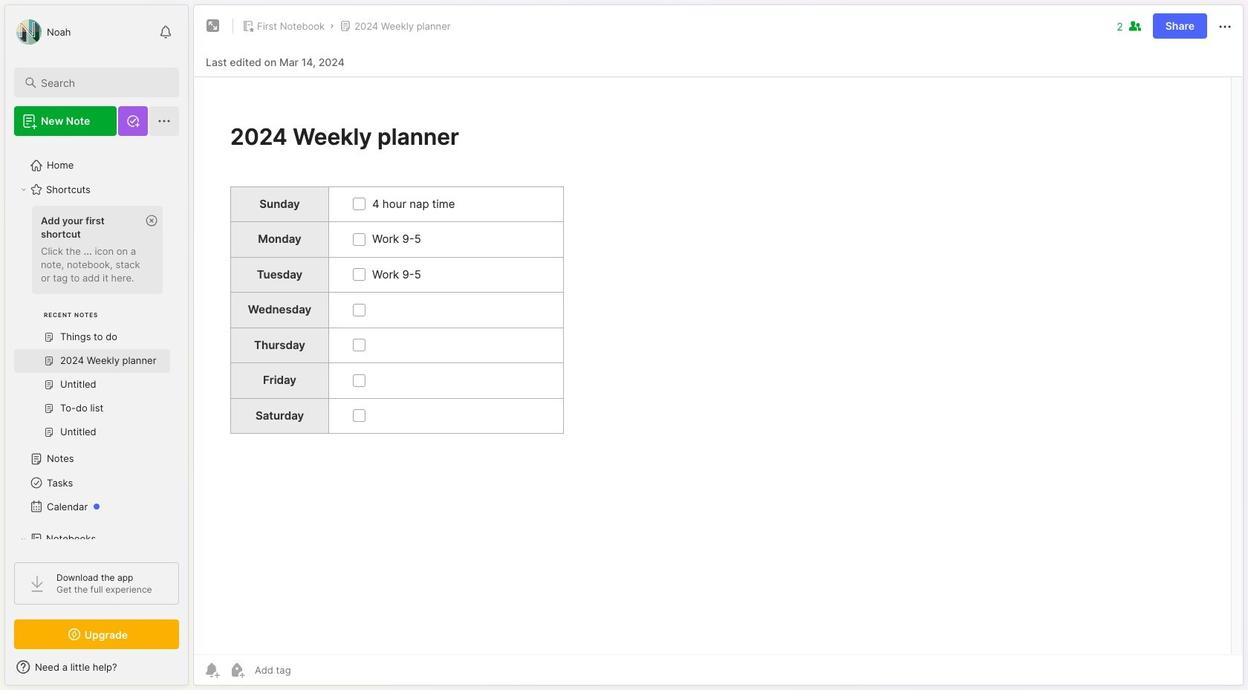 Task type: locate. For each thing, give the bounding box(es) containing it.
tree
[[5, 145, 188, 679]]

more actions image
[[1217, 18, 1234, 36]]

Account field
[[14, 17, 71, 47]]

add tag image
[[228, 661, 246, 679]]

tree inside main element
[[5, 145, 188, 679]]

expand note image
[[204, 17, 222, 35]]

None search field
[[41, 74, 166, 91]]

group
[[14, 201, 170, 453]]

none search field inside main element
[[41, 74, 166, 91]]

WHAT'S NEW field
[[5, 656, 188, 679]]



Task type: vqa. For each thing, say whether or not it's contained in the screenshot.
Tasks inside tab
no



Task type: describe. For each thing, give the bounding box(es) containing it.
note window element
[[193, 4, 1244, 690]]

main element
[[0, 0, 193, 690]]

Search text field
[[41, 76, 166, 90]]

group inside main element
[[14, 201, 170, 453]]

More actions field
[[1217, 16, 1234, 36]]

Add tag field
[[253, 664, 366, 677]]

Note Editor text field
[[194, 77, 1243, 655]]

click to collapse image
[[188, 663, 199, 681]]

expand notebooks image
[[19, 535, 28, 544]]

add a reminder image
[[203, 661, 221, 679]]



